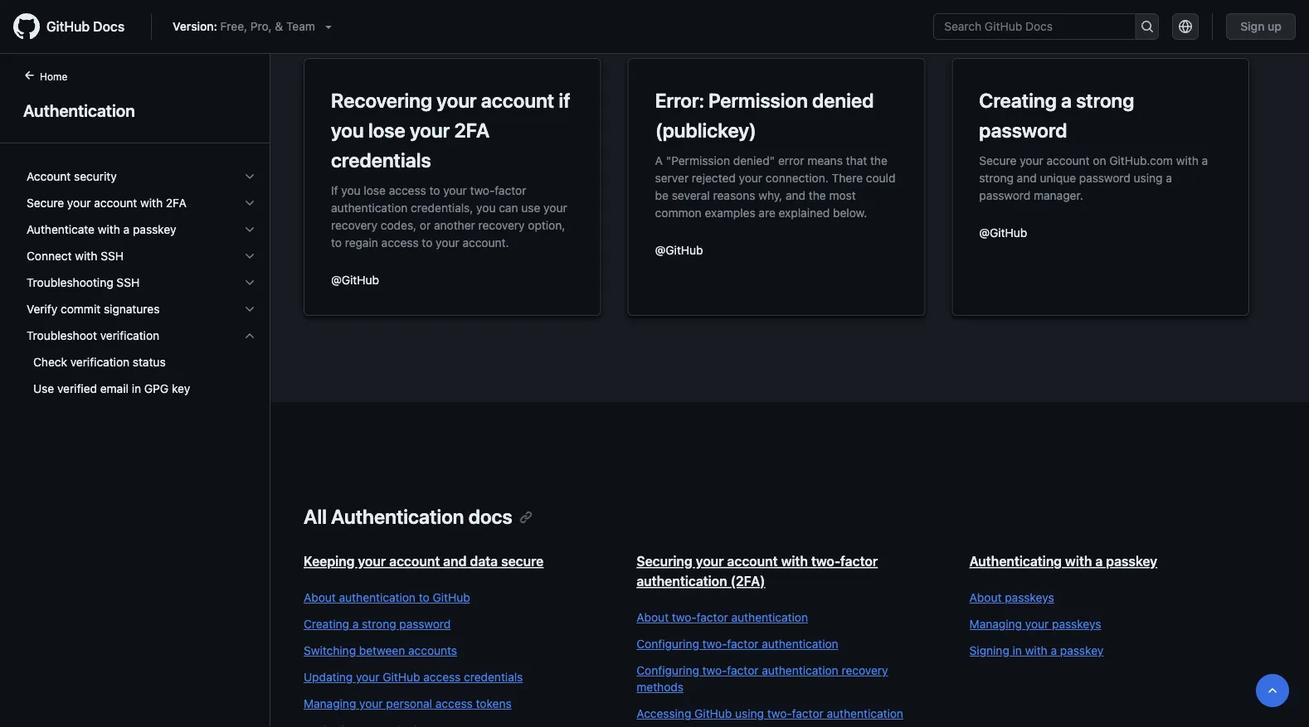 Task type: vqa. For each thing, say whether or not it's contained in the screenshot.
bottommost the receipts
no



Task type: locate. For each thing, give the bounding box(es) containing it.
gpg
[[144, 382, 169, 396]]

accessing github using two-factor authentication
[[637, 707, 904, 721]]

to
[[429, 183, 440, 197], [331, 236, 342, 249], [422, 236, 433, 249], [419, 591, 430, 605]]

several
[[672, 188, 710, 202]]

your inside a "permission denied" error means that the server rejected your connection. there could be several reasons why, and the most common examples are explained below.
[[739, 171, 763, 185]]

account up (2fa)
[[727, 554, 778, 570]]

2 horizontal spatial about
[[970, 591, 1002, 605]]

two- down configuring two-factor authentication recovery methods link
[[768, 707, 792, 721]]

github up managing your personal access tokens
[[383, 671, 420, 685]]

authentication inside about authentication to github link
[[339, 591, 416, 605]]

1 horizontal spatial managing
[[970, 618, 1022, 632]]

two- down 'securing' on the bottom of page
[[672, 611, 697, 625]]

two- up credentials,
[[470, 183, 495, 197]]

two-
[[470, 183, 495, 197], [812, 554, 841, 570], [672, 611, 697, 625], [703, 638, 727, 651], [703, 664, 727, 678], [768, 707, 792, 721]]

account left if
[[481, 89, 555, 112]]

recovery down configuring two-factor authentication link
[[842, 664, 888, 678]]

about inside "link"
[[970, 591, 1002, 605]]

3 sc 9kayk9 0 image from the top
[[243, 329, 256, 343]]

passkey for authenticating with a passkey
[[1106, 554, 1158, 570]]

2fa up credentials,
[[454, 119, 490, 142]]

account security button
[[20, 163, 263, 190]]

managing for managing your passkeys
[[970, 618, 1022, 632]]

two- inside if you lose access to your two-factor authentication credentials, you can use your recovery codes, or another recovery option, to regain access to your account.
[[470, 183, 495, 197]]

configuring two-factor authentication
[[637, 638, 839, 651]]

2 configuring from the top
[[637, 664, 699, 678]]

1 vertical spatial creating a strong password
[[304, 618, 451, 632]]

1 horizontal spatial @github
[[655, 243, 703, 257]]

use
[[33, 382, 54, 396]]

manager.
[[1034, 188, 1084, 202]]

0 horizontal spatial passkey
[[133, 223, 176, 237]]

factor
[[495, 183, 527, 197], [841, 554, 878, 570], [697, 611, 728, 625], [727, 638, 759, 651], [727, 664, 759, 678], [792, 707, 824, 721]]

0 horizontal spatial 2fa
[[166, 196, 187, 210]]

2 troubleshoot verification element from the top
[[13, 349, 270, 402]]

1 sc 9kayk9 0 image from the top
[[243, 170, 256, 183]]

sign up link
[[1227, 13, 1296, 40]]

1 horizontal spatial and
[[786, 188, 806, 202]]

access
[[389, 183, 426, 197], [381, 236, 419, 249], [424, 671, 461, 685], [435, 698, 473, 711]]

with inside securing your account with two-factor authentication (2fa)
[[781, 554, 808, 570]]

troubleshoot verification element containing check verification status
[[13, 349, 270, 402]]

using down github.com
[[1134, 171, 1163, 185]]

you inside the recovering your account if you lose your 2fa credentials
[[331, 119, 364, 142]]

accounts
[[408, 644, 457, 658]]

examples
[[705, 206, 756, 220]]

passkey down managing your passkeys link
[[1061, 644, 1104, 658]]

1 vertical spatial and
[[786, 188, 806, 202]]

there
[[832, 171, 863, 185]]

a up about passkeys "link"
[[1096, 554, 1103, 570]]

you down recovering
[[331, 119, 364, 142]]

0 horizontal spatial credentials
[[331, 149, 431, 172]]

0 vertical spatial strong
[[1076, 89, 1135, 112]]

0 horizontal spatial authentication
[[23, 100, 135, 120]]

@github for error: permission denied (publickey)
[[655, 243, 703, 257]]

2 vertical spatial @github
[[331, 273, 379, 287]]

all authentication docs link
[[304, 505, 533, 529]]

access down accounts
[[424, 671, 461, 685]]

your left personal
[[359, 698, 383, 711]]

1 horizontal spatial passkey
[[1061, 644, 1104, 658]]

ssh up signatures
[[117, 276, 140, 290]]

on
[[1093, 154, 1107, 167]]

authentication link
[[20, 98, 250, 123]]

0 vertical spatial lose
[[368, 119, 406, 142]]

access inside 'link'
[[424, 671, 461, 685]]

1 horizontal spatial creating
[[980, 89, 1057, 112]]

account for you
[[481, 89, 555, 112]]

managing
[[970, 618, 1022, 632], [304, 698, 356, 711]]

about
[[304, 591, 336, 605], [970, 591, 1002, 605], [637, 611, 669, 625]]

account down the all authentication docs link
[[389, 554, 440, 570]]

switching
[[304, 644, 356, 658]]

tooltip
[[1256, 675, 1290, 708]]

0 vertical spatial verification
[[100, 329, 159, 343]]

creating down search github docs search field
[[980, 89, 1057, 112]]

passkey for authenticate with a passkey
[[133, 223, 176, 237]]

authentication inside "element"
[[23, 100, 135, 120]]

2fa inside dropdown button
[[166, 196, 187, 210]]

1 horizontal spatial secure
[[980, 154, 1017, 167]]

lose inside the recovering your account if you lose your 2fa credentials
[[368, 119, 406, 142]]

use
[[521, 201, 541, 215]]

verification
[[100, 329, 159, 343], [70, 356, 130, 369]]

1 vertical spatial @github
[[655, 243, 703, 257]]

your right 'securing' on the bottom of page
[[696, 554, 724, 570]]

signing in with a passkey
[[970, 644, 1104, 658]]

0 vertical spatial authentication
[[23, 100, 135, 120]]

passkeys up signing in with a passkey
[[1052, 618, 1102, 632]]

authentication inside configuring two-factor authentication link
[[762, 638, 839, 651]]

account inside secure your account on github.com with a strong and unique password using a password manager.
[[1047, 154, 1090, 167]]

a down github.com
[[1166, 171, 1173, 185]]

configuring for configuring two-factor authentication recovery methods
[[637, 664, 699, 678]]

4 sc 9kayk9 0 image from the top
[[243, 303, 256, 316]]

managing your personal access tokens
[[304, 698, 512, 711]]

sc 9kayk9 0 image inside account security "dropdown button"
[[243, 170, 256, 183]]

1 vertical spatial managing
[[304, 698, 356, 711]]

ssh down authenticate with a passkey
[[101, 249, 124, 263]]

account up unique
[[1047, 154, 1090, 167]]

2 horizontal spatial passkey
[[1106, 554, 1158, 570]]

home
[[40, 71, 67, 82]]

strong inside secure your account on github.com with a strong and unique password using a password manager.
[[980, 171, 1014, 185]]

use verified email in gpg key
[[33, 382, 190, 396]]

0 vertical spatial you
[[331, 119, 364, 142]]

passkey down secure your account with 2fa dropdown button
[[133, 223, 176, 237]]

0 horizontal spatial creating
[[304, 618, 349, 632]]

passkeys
[[1005, 591, 1055, 605], [1052, 618, 1102, 632]]

1 sc 9kayk9 0 image from the top
[[243, 197, 256, 210]]

factor inside if you lose access to your two-factor authentication credentials, you can use your recovery codes, or another recovery option, to regain access to your account.
[[495, 183, 527, 197]]

docs
[[469, 505, 513, 529]]

verification down signatures
[[100, 329, 159, 343]]

1 vertical spatial you
[[341, 183, 361, 197]]

all
[[304, 505, 327, 529]]

you left can
[[476, 201, 496, 215]]

1 vertical spatial 2fa
[[166, 196, 187, 210]]

1 horizontal spatial in
[[1013, 644, 1022, 658]]

2 vertical spatial you
[[476, 201, 496, 215]]

2fa down account security "dropdown button"
[[166, 196, 187, 210]]

account up authenticate with a passkey
[[94, 196, 137, 210]]

in left gpg
[[132, 382, 141, 396]]

and down connection. at right
[[786, 188, 806, 202]]

account inside securing your account with two-factor authentication (2fa)
[[727, 554, 778, 570]]

1 vertical spatial creating
[[304, 618, 349, 632]]

you right if at left
[[341, 183, 361, 197]]

error
[[778, 154, 805, 167]]

0 vertical spatial in
[[132, 382, 141, 396]]

using down configuring two-factor authentication recovery methods
[[735, 707, 764, 721]]

1 horizontal spatial using
[[1134, 171, 1163, 185]]

managing your personal access tokens link
[[304, 696, 604, 713]]

account inside dropdown button
[[94, 196, 137, 210]]

your down switching between accounts
[[356, 671, 380, 685]]

sc 9kayk9 0 image
[[243, 197, 256, 210], [243, 250, 256, 263], [243, 329, 256, 343]]

your up 'about authentication to github'
[[358, 554, 386, 570]]

password left manager.
[[980, 188, 1031, 202]]

sc 9kayk9 0 image inside "authenticate with a passkey" dropdown button
[[243, 223, 256, 237]]

creating inside creating a strong password
[[980, 89, 1057, 112]]

managing down 'updating'
[[304, 698, 356, 711]]

0 vertical spatial managing
[[970, 618, 1022, 632]]

password up unique
[[980, 119, 1068, 142]]

3 sc 9kayk9 0 image from the top
[[243, 276, 256, 290]]

2 sc 9kayk9 0 image from the top
[[243, 250, 256, 263]]

search image
[[1141, 20, 1154, 33]]

0 vertical spatial creating a strong password
[[980, 89, 1135, 142]]

2 horizontal spatial and
[[1017, 171, 1037, 185]]

with right github.com
[[1177, 154, 1199, 167]]

with down managing your passkeys at the bottom
[[1026, 644, 1048, 658]]

strong up switching between accounts
[[362, 618, 396, 632]]

sc 9kayk9 0 image for verify commit signatures
[[243, 303, 256, 316]]

access for personal
[[435, 698, 473, 711]]

passkey inside "authenticate with a passkey" dropdown button
[[133, 223, 176, 237]]

and inside a "permission denied" error means that the server rejected your connection. there could be several reasons why, and the most common examples are explained below.
[[786, 188, 806, 202]]

creating up switching
[[304, 618, 349, 632]]

0 vertical spatial sc 9kayk9 0 image
[[243, 197, 256, 210]]

verify commit signatures
[[27, 302, 160, 316]]

account for data
[[389, 554, 440, 570]]

1 vertical spatial credentials
[[464, 671, 523, 685]]

sc 9kayk9 0 image inside troubleshooting ssh 'dropdown button'
[[243, 276, 256, 290]]

credentials up tokens
[[464, 671, 523, 685]]

your right recovering
[[437, 89, 477, 112]]

recovery down can
[[478, 218, 525, 232]]

0 vertical spatial credentials
[[331, 149, 431, 172]]

managing up signing
[[970, 618, 1022, 632]]

1 vertical spatial sc 9kayk9 0 image
[[243, 250, 256, 263]]

configuring for configuring two-factor authentication
[[637, 638, 699, 651]]

credentials
[[331, 149, 431, 172], [464, 671, 523, 685]]

1 horizontal spatial 2fa
[[454, 119, 490, 142]]

about down "keeping"
[[304, 591, 336, 605]]

about two-factor authentication
[[637, 611, 808, 625]]

with inside 'dropdown button'
[[75, 249, 97, 263]]

creating a strong password up switching between accounts
[[304, 618, 451, 632]]

1 troubleshoot verification element from the top
[[13, 323, 270, 402]]

about authentication to github
[[304, 591, 470, 605]]

sign up
[[1241, 20, 1282, 33]]

passkey inside signing in with a passkey link
[[1061, 644, 1104, 658]]

using
[[1134, 171, 1163, 185], [735, 707, 764, 721]]

2 horizontal spatial @github
[[980, 226, 1028, 239]]

your inside securing your account with two-factor authentication (2fa)
[[696, 554, 724, 570]]

creating a strong password
[[980, 89, 1135, 142], [304, 618, 451, 632]]

sc 9kayk9 0 image inside the connect with ssh 'dropdown button'
[[243, 250, 256, 263]]

verification inside troubleshoot verification dropdown button
[[100, 329, 159, 343]]

your down denied"
[[739, 171, 763, 185]]

secure your account with 2fa
[[27, 196, 187, 210]]

password
[[980, 119, 1068, 142], [1080, 171, 1131, 185], [980, 188, 1031, 202], [399, 618, 451, 632]]

verification for troubleshoot
[[100, 329, 159, 343]]

account
[[481, 89, 555, 112], [1047, 154, 1090, 167], [94, 196, 137, 210], [389, 554, 440, 570], [727, 554, 778, 570]]

1 horizontal spatial about
[[637, 611, 669, 625]]

the up could
[[871, 154, 888, 167]]

connect with ssh button
[[20, 243, 263, 270]]

if
[[559, 89, 571, 112]]

passkeys up managing your passkeys at the bottom
[[1005, 591, 1055, 605]]

troubleshoot verification element
[[13, 323, 270, 402], [13, 349, 270, 402]]

0 horizontal spatial secure
[[27, 196, 64, 210]]

your inside dropdown button
[[67, 196, 91, 210]]

authentication up keeping your account and data secure link in the left bottom of the page
[[331, 505, 464, 529]]

with up troubleshooting ssh
[[75, 249, 97, 263]]

in inside use verified email in gpg key "link"
[[132, 382, 141, 396]]

a "permission denied" error means that the server rejected your connection. there could be several reasons why, and the most common examples are explained below.
[[655, 154, 896, 220]]

permission
[[709, 89, 808, 112]]

sc 9kayk9 0 image for authenticate with a passkey
[[243, 223, 256, 237]]

sc 9kayk9 0 image inside secure your account with 2fa dropdown button
[[243, 197, 256, 210]]

about down 'securing' on the bottom of page
[[637, 611, 669, 625]]

0 vertical spatial passkeys
[[1005, 591, 1055, 605]]

in inside signing in with a passkey link
[[1013, 644, 1022, 658]]

0 horizontal spatial recovery
[[331, 218, 378, 232]]

Search GitHub Docs search field
[[935, 14, 1136, 39]]

0 horizontal spatial about
[[304, 591, 336, 605]]

select language: current language is english image
[[1179, 20, 1193, 33]]

0 vertical spatial using
[[1134, 171, 1163, 185]]

managing your passkeys link
[[970, 617, 1270, 633]]

use verified email in gpg key link
[[20, 376, 263, 402]]

strong left unique
[[980, 171, 1014, 185]]

key
[[172, 382, 190, 396]]

recovery
[[331, 218, 378, 232], [478, 218, 525, 232], [842, 664, 888, 678]]

pro,
[[251, 20, 272, 33]]

about passkeys
[[970, 591, 1055, 605]]

0 vertical spatial configuring
[[637, 638, 699, 651]]

configuring inside configuring two-factor authentication recovery methods
[[637, 664, 699, 678]]

creating a strong password link
[[304, 617, 604, 633]]

recovering your account if you lose your 2fa credentials
[[331, 89, 571, 172]]

option,
[[528, 218, 565, 232]]

your down account security
[[67, 196, 91, 210]]

github docs
[[46, 19, 125, 34]]

the up "explained"
[[809, 188, 826, 202]]

account for two-
[[727, 554, 778, 570]]

secure inside dropdown button
[[27, 196, 64, 210]]

with up the about two-factor authentication link
[[781, 554, 808, 570]]

2 horizontal spatial recovery
[[842, 664, 888, 678]]

sc 9kayk9 0 image
[[243, 170, 256, 183], [243, 223, 256, 237], [243, 276, 256, 290], [243, 303, 256, 316]]

version:
[[173, 20, 217, 33]]

1 horizontal spatial the
[[871, 154, 888, 167]]

your up option,
[[544, 201, 567, 215]]

None search field
[[934, 13, 1160, 40]]

most
[[829, 188, 856, 202]]

1 horizontal spatial credentials
[[464, 671, 523, 685]]

1 horizontal spatial authentication
[[331, 505, 464, 529]]

github left the docs
[[46, 19, 90, 34]]

a down secure your account with 2fa dropdown button
[[123, 223, 130, 237]]

1 vertical spatial configuring
[[637, 664, 699, 678]]

and left unique
[[1017, 171, 1037, 185]]

account inside the recovering your account if you lose your 2fa credentials
[[481, 89, 555, 112]]

2 vertical spatial sc 9kayk9 0 image
[[243, 329, 256, 343]]

2 sc 9kayk9 0 image from the top
[[243, 223, 256, 237]]

strong up on
[[1076, 89, 1135, 112]]

recovery up regain
[[331, 218, 378, 232]]

verification down 'troubleshoot verification'
[[70, 356, 130, 369]]

0 vertical spatial creating
[[980, 89, 1057, 112]]

1 configuring from the top
[[637, 638, 699, 651]]

0 vertical spatial secure
[[980, 154, 1017, 167]]

0 vertical spatial 2fa
[[454, 119, 490, 142]]

guides
[[304, 12, 367, 35]]

in right signing
[[1013, 644, 1022, 658]]

secure inside secure your account on github.com with a strong and unique password using a password manager.
[[980, 154, 1017, 167]]

two- inside securing your account with two-factor authentication (2fa)
[[812, 554, 841, 570]]

0 vertical spatial passkey
[[133, 223, 176, 237]]

0 horizontal spatial @github
[[331, 273, 379, 287]]

1 vertical spatial secure
[[27, 196, 64, 210]]

0 vertical spatial and
[[1017, 171, 1037, 185]]

1 vertical spatial in
[[1013, 644, 1022, 658]]

means
[[808, 154, 843, 167]]

about passkeys link
[[970, 590, 1270, 607]]

tokens
[[476, 698, 512, 711]]

the
[[871, 154, 888, 167], [809, 188, 826, 202]]

0 horizontal spatial in
[[132, 382, 141, 396]]

authentication down the home 'link'
[[23, 100, 135, 120]]

1 vertical spatial the
[[809, 188, 826, 202]]

access up codes, at top left
[[389, 183, 426, 197]]

and left data
[[443, 554, 467, 570]]

lose right if at left
[[364, 183, 386, 197]]

two- up the about two-factor authentication link
[[812, 554, 841, 570]]

credentials up if at left
[[331, 149, 431, 172]]

2 vertical spatial strong
[[362, 618, 396, 632]]

1 vertical spatial strong
[[980, 171, 1014, 185]]

explained
[[779, 206, 830, 220]]

updating
[[304, 671, 353, 685]]

github inside 'link'
[[383, 671, 420, 685]]

1 vertical spatial authentication
[[331, 505, 464, 529]]

sc 9kayk9 0 image for secure your account with 2fa
[[243, 197, 256, 210]]

securing your account with two-factor authentication (2fa) link
[[637, 554, 878, 590]]

1 horizontal spatial strong
[[980, 171, 1014, 185]]

0 horizontal spatial managing
[[304, 698, 356, 711]]

sc 9kayk9 0 image inside troubleshoot verification dropdown button
[[243, 329, 256, 343]]

with inside secure your account on github.com with a strong and unique password using a password manager.
[[1177, 154, 1199, 167]]

securing
[[637, 554, 693, 570]]

0 horizontal spatial using
[[735, 707, 764, 721]]

creating a strong password up on
[[980, 89, 1135, 142]]

1 vertical spatial lose
[[364, 183, 386, 197]]

lose down recovering
[[368, 119, 406, 142]]

2 vertical spatial passkey
[[1061, 644, 1104, 658]]

1 vertical spatial verification
[[70, 356, 130, 369]]

secure for secure your account with 2fa
[[27, 196, 64, 210]]

1 vertical spatial using
[[735, 707, 764, 721]]

authentication
[[23, 100, 135, 120], [331, 505, 464, 529]]

authenticate with a passkey
[[27, 223, 176, 237]]

2 horizontal spatial strong
[[1076, 89, 1135, 112]]

access down updating your github access credentials 'link'
[[435, 698, 473, 711]]

troubleshooting
[[27, 276, 113, 290]]

0 vertical spatial @github
[[980, 226, 1028, 239]]

verification inside "check verification status" link
[[70, 356, 130, 369]]

1 vertical spatial passkey
[[1106, 554, 1158, 570]]

about down authenticating
[[970, 591, 1002, 605]]

2 vertical spatial and
[[443, 554, 467, 570]]

1 horizontal spatial recovery
[[478, 218, 525, 232]]

your up unique
[[1020, 154, 1044, 167]]

passkey up about passkeys "link"
[[1106, 554, 1158, 570]]

access for lose
[[389, 183, 426, 197]]

troubleshoot verification
[[27, 329, 159, 343]]

a inside dropdown button
[[123, 223, 130, 237]]

your down recovering
[[410, 119, 450, 142]]

two- down configuring two-factor authentication
[[703, 664, 727, 678]]

sc 9kayk9 0 image inside verify commit signatures dropdown button
[[243, 303, 256, 316]]

to up credentials,
[[429, 183, 440, 197]]

0 horizontal spatial strong
[[362, 618, 396, 632]]



Task type: describe. For each thing, give the bounding box(es) containing it.
access for github
[[424, 671, 461, 685]]

with up about passkeys "link"
[[1066, 554, 1092, 570]]

password up accounts
[[399, 618, 451, 632]]

accessing
[[637, 707, 692, 721]]

credentials inside 'link'
[[464, 671, 523, 685]]

1 horizontal spatial creating a strong password
[[980, 89, 1135, 142]]

0 vertical spatial ssh
[[101, 249, 124, 263]]

troubleshoot
[[27, 329, 97, 343]]

triangle down image
[[322, 20, 335, 33]]

sign
[[1241, 20, 1265, 33]]

1 vertical spatial ssh
[[117, 276, 140, 290]]

another
[[434, 218, 475, 232]]

configuring two-factor authentication recovery methods
[[637, 664, 888, 695]]

0 vertical spatial the
[[871, 154, 888, 167]]

keeping your account and data secure link
[[304, 554, 544, 570]]

your inside secure your account on github.com with a strong and unique password using a password manager.
[[1020, 154, 1044, 167]]

be
[[655, 188, 669, 202]]

a up switching between accounts
[[352, 618, 359, 632]]

troubleshoot verification element containing troubleshoot verification
[[13, 323, 270, 402]]

status
[[133, 356, 166, 369]]

denied"
[[733, 154, 775, 167]]

troubleshoot verification button
[[20, 323, 263, 349]]

connect
[[27, 249, 72, 263]]

authentication element
[[0, 67, 271, 726]]

authenticating with a passkey
[[970, 554, 1158, 570]]

account.
[[463, 236, 509, 249]]

account security
[[27, 170, 117, 183]]

team
[[286, 20, 315, 33]]

credentials inside the recovering your account if you lose your 2fa credentials
[[331, 149, 431, 172]]

keeping your account and data secure
[[304, 554, 544, 570]]

authentication inside if you lose access to your two-factor authentication credentials, you can use your recovery codes, or another recovery option, to regain access to your account.
[[331, 201, 408, 215]]

secure your account with 2fa button
[[20, 190, 263, 217]]

if
[[331, 183, 338, 197]]

passkeys inside "link"
[[1005, 591, 1055, 605]]

2fa inside the recovering your account if you lose your 2fa credentials
[[454, 119, 490, 142]]

configuring two-factor authentication link
[[637, 637, 937, 653]]

two- inside configuring two-factor authentication recovery methods
[[703, 664, 727, 678]]

verify commit signatures button
[[20, 296, 263, 323]]

and inside secure your account on github.com with a strong and unique password using a password manager.
[[1017, 171, 1037, 185]]

about for securing your account with two-factor authentication (2fa)
[[637, 611, 669, 625]]

signing
[[970, 644, 1010, 658]]

unique
[[1040, 171, 1076, 185]]

configuring two-factor authentication recovery methods link
[[637, 663, 937, 696]]

0 horizontal spatial the
[[809, 188, 826, 202]]

github right accessing
[[695, 707, 732, 721]]

troubleshooting ssh button
[[20, 270, 263, 296]]

server
[[655, 171, 689, 185]]

switching between accounts
[[304, 644, 457, 658]]

(publickey)
[[655, 119, 757, 142]]

with down secure your account with 2fa
[[98, 223, 120, 237]]

securing your account with two-factor authentication (2fa)
[[637, 554, 878, 590]]

authentication inside the about two-factor authentication link
[[732, 611, 808, 625]]

your down another
[[436, 236, 459, 249]]

or
[[420, 218, 431, 232]]

authentication inside configuring two-factor authentication recovery methods
[[762, 664, 839, 678]]

to down keeping your account and data secure
[[419, 591, 430, 605]]

account for 2fa
[[94, 196, 137, 210]]

authentication inside securing your account with two-factor authentication (2fa)
[[637, 574, 728, 590]]

factor inside securing your account with two-factor authentication (2fa)
[[841, 554, 878, 570]]

data
[[470, 554, 498, 570]]

secure your account on github.com with a strong and unique password using a password manager.
[[980, 154, 1208, 202]]

sc 9kayk9 0 image for account security
[[243, 170, 256, 183]]

connection.
[[766, 171, 829, 185]]

to down or on the top left of page
[[422, 236, 433, 249]]

two- down "about two-factor authentication" in the bottom of the page
[[703, 638, 727, 651]]

sc 9kayk9 0 image for troubleshoot verification
[[243, 329, 256, 343]]

1 vertical spatial passkeys
[[1052, 618, 1102, 632]]

why,
[[759, 188, 783, 202]]

sc 9kayk9 0 image for troubleshooting ssh
[[243, 276, 256, 290]]

factor inside configuring two-factor authentication recovery methods
[[727, 664, 759, 678]]

access down codes, at top left
[[381, 236, 419, 249]]

your up credentials,
[[443, 183, 467, 197]]

version: free, pro, & team
[[173, 20, 315, 33]]

personal
[[386, 698, 432, 711]]

sc 9kayk9 0 image for connect with ssh
[[243, 250, 256, 263]]

to left regain
[[331, 236, 342, 249]]

a down managing your passkeys at the bottom
[[1051, 644, 1057, 658]]

authenticating
[[970, 554, 1062, 570]]

about for keeping your account and data secure
[[304, 591, 336, 605]]

github docs link
[[13, 13, 138, 40]]

error:
[[655, 89, 704, 112]]

about for authenticating with a passkey
[[970, 591, 1002, 605]]

verification for check
[[70, 356, 130, 369]]

free,
[[220, 20, 247, 33]]

signing in with a passkey link
[[970, 643, 1270, 660]]

reasons
[[713, 188, 756, 202]]

with down account security "dropdown button"
[[140, 196, 163, 210]]

updating your github access credentials
[[304, 671, 523, 685]]

if you lose access to your two-factor authentication credentials, you can use your recovery codes, or another recovery option, to regain access to your account.
[[331, 183, 567, 249]]

scroll to top image
[[1266, 685, 1280, 698]]

switching between accounts link
[[304, 643, 604, 660]]

&
[[275, 20, 283, 33]]

using inside secure your account on github.com with a strong and unique password using a password manager.
[[1134, 171, 1163, 185]]

updating your github access credentials link
[[304, 670, 604, 686]]

recovery inside configuring two-factor authentication recovery methods
[[842, 664, 888, 678]]

"permission
[[666, 154, 730, 167]]

authentication inside accessing github using two-factor authentication link
[[827, 707, 904, 721]]

home link
[[17, 69, 94, 85]]

check verification status link
[[20, 349, 263, 376]]

are
[[759, 206, 776, 220]]

check
[[33, 356, 67, 369]]

0 horizontal spatial and
[[443, 554, 467, 570]]

keeping
[[304, 554, 355, 570]]

your up signing in with a passkey
[[1026, 618, 1049, 632]]

could
[[866, 171, 896, 185]]

a up unique
[[1061, 89, 1072, 112]]

rejected
[[692, 171, 736, 185]]

authenticate
[[27, 223, 95, 237]]

secure for secure your account on github.com with a strong and unique password using a password manager.
[[980, 154, 1017, 167]]

docs
[[93, 19, 125, 34]]

a right github.com
[[1202, 154, 1208, 167]]

password down on
[[1080, 171, 1131, 185]]

accessing github using two-factor authentication link
[[637, 706, 937, 723]]

denied
[[812, 89, 874, 112]]

lose inside if you lose access to your two-factor authentication credentials, you can use your recovery codes, or another recovery option, to regain access to your account.
[[364, 183, 386, 197]]

0 horizontal spatial creating a strong password
[[304, 618, 451, 632]]

verified
[[57, 382, 97, 396]]

guides link
[[304, 12, 387, 35]]

(2fa)
[[731, 574, 766, 590]]

github up creating a strong password link
[[433, 591, 470, 605]]

up
[[1268, 20, 1282, 33]]

codes,
[[381, 218, 417, 232]]

secure
[[501, 554, 544, 570]]

your inside 'link'
[[356, 671, 380, 685]]

@github for creating a strong password
[[980, 226, 1028, 239]]

managing for managing your personal access tokens
[[304, 698, 356, 711]]

credentials,
[[411, 201, 473, 215]]

account for github.com
[[1047, 154, 1090, 167]]

recovering
[[331, 89, 433, 112]]

verify
[[27, 302, 58, 316]]

@github for recovering your account if you lose your 2fa credentials
[[331, 273, 379, 287]]

connect with ssh
[[27, 249, 124, 263]]

account
[[27, 170, 71, 183]]



